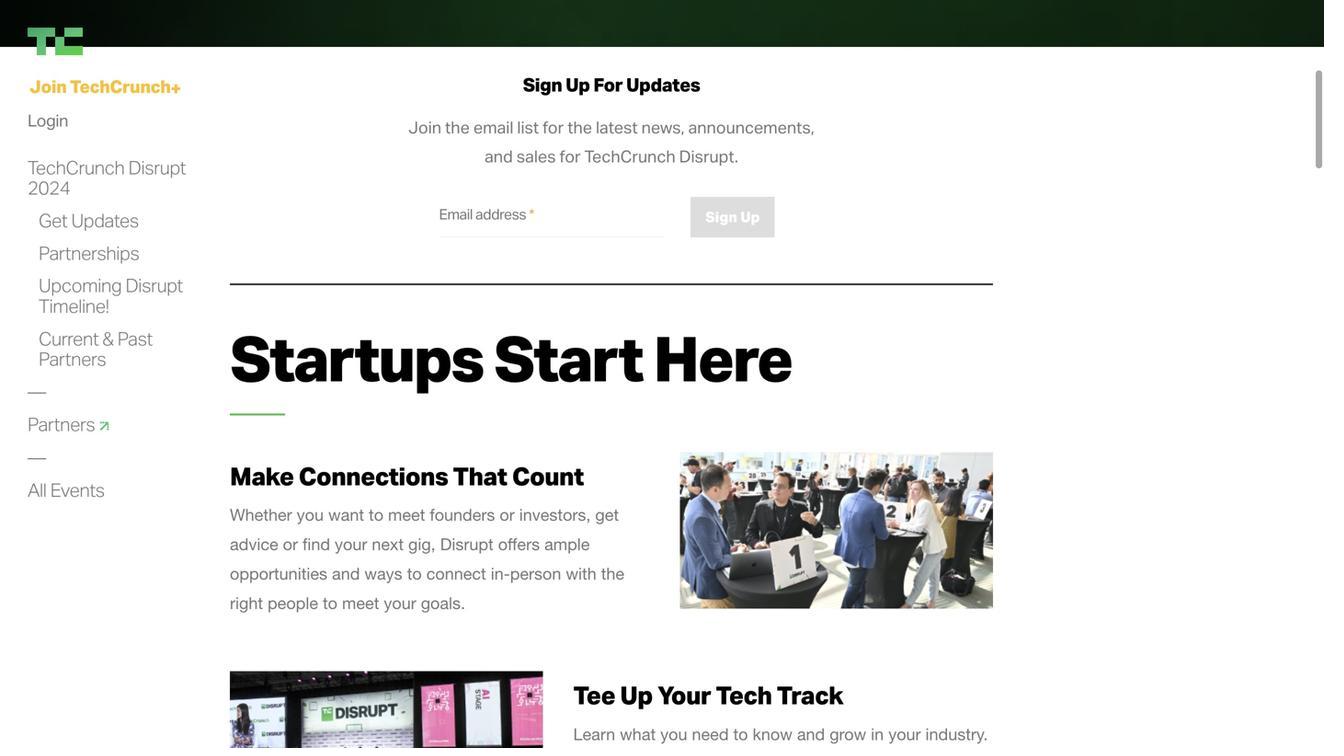 Task type: vqa. For each thing, say whether or not it's contained in the screenshot.
bottommost your
yes



Task type: locate. For each thing, give the bounding box(es) containing it.
disrupt down the +
[[128, 155, 186, 179]]

arrow-right link
[[28, 412, 115, 437]]

to right the need
[[734, 725, 748, 744]]

that
[[453, 460, 507, 491]]

get updates link
[[39, 208, 139, 233]]

0 horizontal spatial meet
[[342, 593, 379, 613]]

or
[[500, 505, 515, 525], [283, 535, 298, 554]]

2 vertical spatial disrupt
[[440, 535, 494, 554]]

investors,
[[520, 505, 591, 525]]

0 horizontal spatial and
[[332, 564, 360, 583]]

join left email
[[409, 117, 442, 137]]

1 horizontal spatial up
[[620, 680, 653, 710]]

join for join techcrunch +
[[29, 75, 67, 97]]

up
[[566, 73, 590, 96], [741, 208, 760, 226], [620, 680, 653, 710]]

techcrunch
[[70, 75, 171, 97], [585, 146, 676, 167], [28, 155, 125, 179]]

updates up "partnerships"
[[71, 208, 139, 232]]

join up login
[[29, 75, 67, 97]]

your down want
[[335, 535, 367, 554]]

sign up list
[[523, 73, 562, 96]]

disrupt up "past"
[[126, 273, 183, 297]]

know
[[753, 725, 793, 744]]

1 vertical spatial up
[[741, 208, 760, 226]]

0 horizontal spatial sign
[[523, 73, 562, 96]]

the inside 'whether you want to meet founders or investors, get advice or find your next gig, disrupt offers ample opportunities and ways to connect in-person with the right people to meet your goals.'
[[601, 564, 625, 583]]

and left the 'ways' at the bottom left
[[332, 564, 360, 583]]

all events link
[[28, 478, 105, 502]]

news,
[[642, 117, 685, 137]]

1 horizontal spatial the
[[568, 117, 593, 137]]

and
[[485, 146, 513, 167], [332, 564, 360, 583], [798, 725, 825, 744]]

meet
[[388, 505, 425, 525], [342, 593, 379, 613]]

techcrunch inside techcrunch disrupt 2024 get updates partnerships upcoming disrupt timeline! current & past partners
[[28, 155, 125, 179]]

the left email
[[445, 117, 470, 137]]

1 vertical spatial and
[[332, 564, 360, 583]]

2 horizontal spatial your
[[889, 725, 921, 744]]

up up what
[[620, 680, 653, 710]]

0 horizontal spatial or
[[283, 535, 298, 554]]

your down the 'ways' at the bottom left
[[384, 593, 417, 613]]

techcrunch down latest
[[585, 146, 676, 167]]

start
[[494, 319, 643, 396]]

your
[[335, 535, 367, 554], [384, 593, 417, 613], [889, 725, 921, 744]]

or left the find
[[283, 535, 298, 554]]

learn
[[574, 725, 616, 744]]

sign up button
[[691, 197, 775, 237]]

1 horizontal spatial join
[[409, 117, 442, 137]]

the left latest
[[568, 117, 593, 137]]

meet down the 'ways' at the bottom left
[[342, 593, 379, 613]]

want
[[328, 505, 364, 525]]

join
[[29, 75, 67, 97], [409, 117, 442, 137]]

your inside "learn what you need to know and grow in your industry."
[[889, 725, 921, 744]]

1 horizontal spatial your
[[384, 593, 417, 613]]

sign down disrupt. in the top of the page
[[706, 208, 738, 226]]

1 horizontal spatial sign
[[706, 208, 738, 226]]

join for join the email list for the latest news, announcements, and sales for techcrunch disrupt.
[[409, 117, 442, 137]]

0 vertical spatial up
[[566, 73, 590, 96]]

&
[[103, 326, 114, 350]]

what
[[620, 725, 656, 744]]

you
[[297, 505, 324, 525], [661, 725, 688, 744]]

for
[[543, 117, 564, 137], [560, 146, 581, 167]]

grow
[[830, 725, 867, 744]]

0 horizontal spatial you
[[297, 505, 324, 525]]

startups start here
[[230, 319, 792, 396]]

industry.
[[926, 725, 989, 744]]

join inside "join the email list for the latest news, announcements, and sales for techcrunch disrupt."
[[409, 117, 442, 137]]

2 horizontal spatial the
[[601, 564, 625, 583]]

1 horizontal spatial and
[[485, 146, 513, 167]]

sign inside button
[[706, 208, 738, 226]]

or up the offers in the left of the page
[[500, 505, 515, 525]]

0 vertical spatial or
[[500, 505, 515, 525]]

your right in
[[889, 725, 921, 744]]

techcrunch image
[[28, 28, 83, 55]]

1 horizontal spatial updates
[[627, 73, 701, 96]]

sign
[[523, 73, 562, 96], [706, 208, 738, 226]]

0 vertical spatial you
[[297, 505, 324, 525]]

up down announcements,
[[741, 208, 760, 226]]

make connections that count image
[[681, 452, 994, 609]]

for right sales
[[560, 146, 581, 167]]

tech
[[716, 680, 772, 710]]

1 vertical spatial join
[[409, 117, 442, 137]]

techcrunch inside 'join techcrunch +'
[[70, 75, 171, 97]]

techcrunch down 'login' "link"
[[28, 155, 125, 179]]

updates up news,
[[627, 73, 701, 96]]

0 vertical spatial disrupt
[[128, 155, 186, 179]]

your
[[658, 680, 711, 710]]

ample
[[545, 535, 590, 554]]

you inside "learn what you need to know and grow in your industry."
[[661, 725, 688, 744]]

you up the find
[[297, 505, 324, 525]]

upcoming disrupt timeline! link
[[39, 273, 183, 318]]

2 horizontal spatial up
[[741, 208, 760, 226]]

2 horizontal spatial and
[[798, 725, 825, 744]]

techcrunch down techcrunch link
[[70, 75, 171, 97]]

1 vertical spatial updates
[[71, 208, 139, 232]]

1 horizontal spatial you
[[661, 725, 688, 744]]

1 vertical spatial sign
[[706, 208, 738, 226]]

2024
[[28, 176, 70, 199]]

person
[[510, 564, 562, 583]]

disrupt down founders
[[440, 535, 494, 554]]

None email field
[[439, 202, 665, 237]]

meet up gig,
[[388, 505, 425, 525]]

up for sign up for updates
[[566, 73, 590, 96]]

to inside "learn what you need to know and grow in your industry."
[[734, 725, 748, 744]]

join the email list for the latest news, announcements, and sales for techcrunch disrupt.
[[409, 117, 815, 167]]

startups
[[230, 319, 483, 396]]

2 vertical spatial your
[[889, 725, 921, 744]]

2 vertical spatial and
[[798, 725, 825, 744]]

with
[[566, 564, 597, 583]]

next
[[372, 535, 404, 554]]

connections
[[299, 460, 448, 491]]

and left grow
[[798, 725, 825, 744]]

you right what
[[661, 725, 688, 744]]

current
[[39, 326, 99, 350]]

disrupt.
[[680, 146, 739, 167]]

disrupt
[[128, 155, 186, 179], [126, 273, 183, 297], [440, 535, 494, 554]]

0 horizontal spatial the
[[445, 117, 470, 137]]

right
[[230, 593, 263, 613]]

0 horizontal spatial join
[[29, 75, 67, 97]]

0 horizontal spatial up
[[566, 73, 590, 96]]

and down email
[[485, 146, 513, 167]]

updates
[[627, 73, 701, 96], [71, 208, 139, 232]]

to
[[369, 505, 384, 525], [407, 564, 422, 583], [323, 593, 338, 613], [734, 725, 748, 744]]

0 vertical spatial sign
[[523, 73, 562, 96]]

1 horizontal spatial meet
[[388, 505, 425, 525]]

tee up your tech track image
[[230, 671, 543, 748]]

the
[[445, 117, 470, 137], [568, 117, 593, 137], [601, 564, 625, 583]]

up left "for"
[[566, 73, 590, 96]]

1 vertical spatial your
[[384, 593, 417, 613]]

gig,
[[409, 535, 436, 554]]

join inside 'join techcrunch +'
[[29, 75, 67, 97]]

0 horizontal spatial your
[[335, 535, 367, 554]]

2 vertical spatial up
[[620, 680, 653, 710]]

0 vertical spatial updates
[[627, 73, 701, 96]]

0 vertical spatial join
[[29, 75, 67, 97]]

for right list
[[543, 117, 564, 137]]

the right "with"
[[601, 564, 625, 583]]

whether you want to meet founders or investors, get advice or find your next gig, disrupt offers ample opportunities and ways to connect in-person with the right people to meet your goals.
[[230, 505, 625, 613]]

techcrunch inside "join the email list for the latest news, announcements, and sales for techcrunch disrupt."
[[585, 146, 676, 167]]

need
[[692, 725, 729, 744]]

up for tee up your tech track
[[620, 680, 653, 710]]

1 vertical spatial meet
[[342, 593, 379, 613]]

get
[[596, 505, 619, 525]]

0 vertical spatial and
[[485, 146, 513, 167]]

1 vertical spatial or
[[283, 535, 298, 554]]

1 vertical spatial you
[[661, 725, 688, 744]]

0 horizontal spatial updates
[[71, 208, 139, 232]]

up inside sign up button
[[741, 208, 760, 226]]

partners
[[39, 347, 106, 370]]

learn what you need to know and grow in your industry.
[[574, 725, 989, 748]]



Task type: describe. For each thing, give the bounding box(es) containing it.
offers
[[498, 535, 540, 554]]

in-
[[491, 564, 510, 583]]

0 vertical spatial for
[[543, 117, 564, 137]]

ways
[[365, 564, 403, 583]]

announcements,
[[689, 117, 815, 137]]

0 vertical spatial meet
[[388, 505, 425, 525]]

make connections that count
[[230, 460, 584, 491]]

get
[[39, 208, 67, 232]]

here
[[654, 319, 792, 396]]

partnerships link
[[39, 241, 139, 265]]

arrow right image
[[94, 416, 115, 437]]

sign for sign up for updates
[[523, 73, 562, 96]]

for
[[594, 73, 623, 96]]

to right the people
[[323, 593, 338, 613]]

disrupt inside 'whether you want to meet founders or investors, get advice or find your next gig, disrupt offers ample opportunities and ways to connect in-person with the right people to meet your goals.'
[[440, 535, 494, 554]]

and inside "join the email list for the latest news, announcements, and sales for techcrunch disrupt."
[[485, 146, 513, 167]]

techcrunch disrupt 2024 get updates partnerships upcoming disrupt timeline! current & past partners
[[28, 155, 186, 370]]

upcoming
[[39, 273, 122, 297]]

in
[[871, 725, 884, 744]]

all events
[[28, 478, 105, 502]]

login link
[[28, 106, 68, 135]]

up for sign up
[[741, 208, 760, 226]]

updates inside techcrunch disrupt 2024 get updates partnerships upcoming disrupt timeline! current & past partners
[[71, 208, 139, 232]]

tee
[[574, 680, 616, 710]]

latest
[[596, 117, 638, 137]]

1 vertical spatial for
[[560, 146, 581, 167]]

all
[[28, 478, 47, 502]]

login
[[28, 110, 68, 131]]

and inside "learn what you need to know and grow in your industry."
[[798, 725, 825, 744]]

1 horizontal spatial or
[[500, 505, 515, 525]]

and inside 'whether you want to meet founders or investors, get advice or find your next gig, disrupt offers ample opportunities and ways to connect in-person with the right people to meet your goals.'
[[332, 564, 360, 583]]

+
[[171, 77, 181, 99]]

sales
[[517, 146, 556, 167]]

email
[[474, 117, 514, 137]]

past
[[118, 326, 153, 350]]

count
[[512, 460, 584, 491]]

1 vertical spatial disrupt
[[126, 273, 183, 297]]

0 vertical spatial your
[[335, 535, 367, 554]]

tee up your tech track
[[574, 680, 844, 710]]

sign up for updates
[[523, 73, 701, 96]]

current & past partners link
[[39, 326, 153, 371]]

sign for sign up
[[706, 208, 738, 226]]

connect
[[427, 564, 486, 583]]

track
[[777, 680, 844, 710]]

whether
[[230, 505, 292, 525]]

opportunities
[[230, 564, 328, 583]]

partnerships
[[39, 241, 139, 264]]

to down gig,
[[407, 564, 422, 583]]

advice
[[230, 535, 278, 554]]

techcrunch disrupt 2024 link
[[28, 155, 186, 200]]

make
[[230, 460, 294, 491]]

to right want
[[369, 505, 384, 525]]

you inside 'whether you want to meet founders or investors, get advice or find your next gig, disrupt offers ample opportunities and ways to connect in-person with the right people to meet your goals.'
[[297, 505, 324, 525]]

join techcrunch +
[[29, 75, 181, 99]]

events
[[50, 478, 105, 502]]

sign up
[[706, 208, 760, 226]]

founders
[[430, 505, 495, 525]]

find
[[303, 535, 330, 554]]

people
[[268, 593, 318, 613]]

list
[[517, 117, 539, 137]]

goals.
[[421, 593, 466, 613]]

techcrunch link
[[28, 28, 212, 55]]

timeline!
[[39, 294, 109, 317]]



